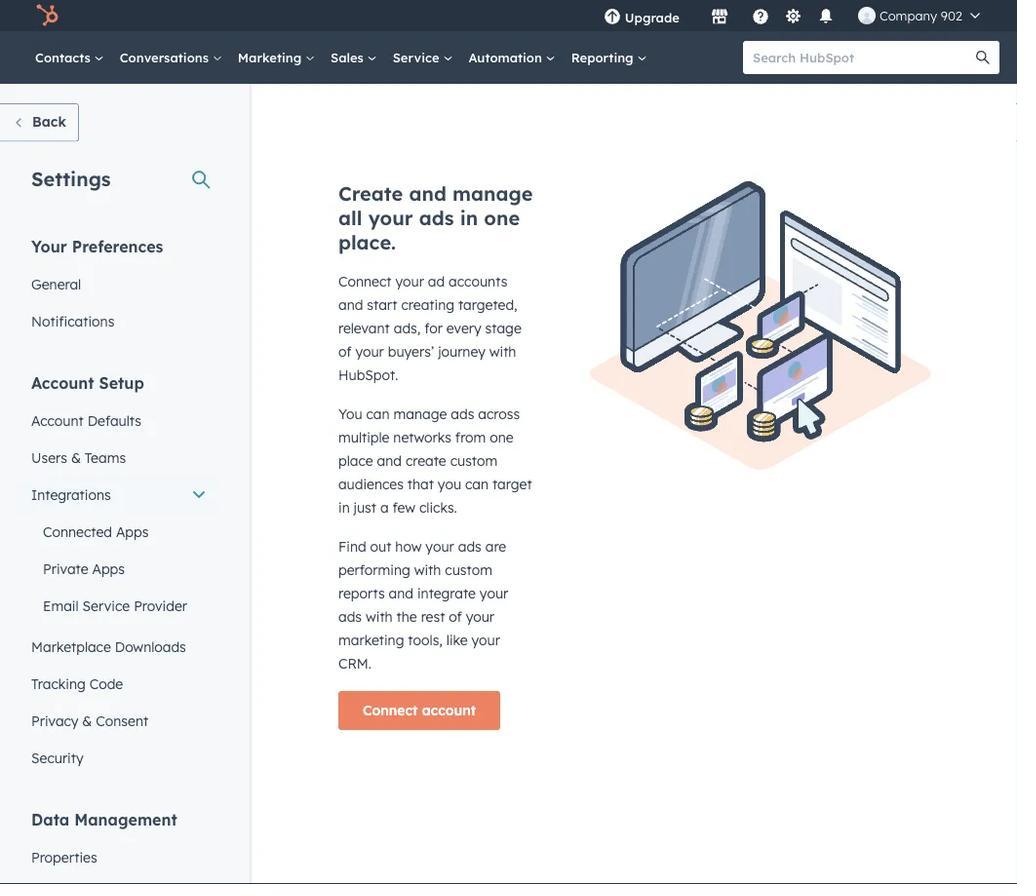 Task type: vqa. For each thing, say whether or not it's contained in the screenshot.
the bottommost with
yes



Task type: describe. For each thing, give the bounding box(es) containing it.
are
[[485, 538, 506, 556]]

find
[[338, 538, 366, 556]]

for
[[424, 320, 443, 337]]

integrations
[[31, 486, 111, 503]]

private
[[43, 560, 88, 577]]

settings
[[31, 166, 111, 191]]

apps for private apps
[[92, 560, 125, 577]]

custom inside you can manage ads across multiple networks from one place and create custom audiences that you can target in just a few clicks.
[[450, 453, 498, 470]]

properties link
[[20, 839, 218, 876]]

marketplaces button
[[699, 0, 740, 31]]

marketplace downloads link
[[20, 629, 218, 666]]

notifications button
[[810, 0, 843, 31]]

reports
[[338, 585, 385, 602]]

privacy
[[31, 713, 78, 730]]

marketing link
[[230, 31, 323, 84]]

one inside you can manage ads across multiple networks from one place and create custom audiences that you can target in just a few clicks.
[[490, 429, 514, 446]]

and inside you can manage ads across multiple networks from one place and create custom audiences that you can target in just a few clicks.
[[377, 453, 402, 470]]

your up like
[[466, 609, 495, 626]]

data management
[[31, 810, 177, 830]]

start
[[367, 297, 398, 314]]

privacy & consent
[[31, 713, 148, 730]]

defaults
[[87, 412, 141, 429]]

of inside connect your ad accounts and start creating targeted, relevant ads, for every stage of your buyers' journey with hubspot.
[[338, 343, 352, 360]]

one inside create and manage all your ads in one place.
[[484, 206, 520, 230]]

management
[[74, 810, 177, 830]]

your down are
[[480, 585, 508, 602]]

your preferences
[[31, 237, 163, 256]]

networks
[[393, 429, 452, 446]]

connect account
[[363, 702, 476, 719]]

of inside find out how your ads are performing with custom reports and integrate your ads with the rest of your marketing tools, like your crm.
[[449, 609, 462, 626]]

marketplace downloads
[[31, 638, 186, 655]]

code
[[89, 675, 123, 693]]

buyers'
[[388, 343, 434, 360]]

stage
[[485, 320, 522, 337]]

ads inside create and manage all your ads in one place.
[[419, 206, 454, 230]]

email service provider
[[43, 597, 187, 615]]

menu containing company 902
[[590, 0, 994, 31]]

reporting link
[[564, 31, 655, 84]]

setup
[[99, 373, 144, 393]]

contacts
[[35, 49, 94, 65]]

your inside create and manage all your ads in one place.
[[368, 206, 413, 230]]

target
[[493, 476, 532, 493]]

place
[[338, 453, 373, 470]]

your preferences element
[[20, 236, 218, 340]]

connected
[[43, 523, 112, 540]]

find out how your ads are performing with custom reports and integrate your ads with the rest of your marketing tools, like your crm.
[[338, 538, 508, 673]]

marketplace
[[31, 638, 111, 655]]

account setup
[[31, 373, 144, 393]]

account defaults link
[[20, 402, 218, 439]]

manage for in
[[453, 181, 533, 206]]

connect for connect your ad accounts and start creating targeted, relevant ads, for every stage of your buyers' journey with hubspot.
[[338, 273, 392, 290]]

the
[[397, 609, 417, 626]]

in inside create and manage all your ads in one place.
[[460, 206, 478, 230]]

integrations button
[[20, 476, 218, 514]]

few
[[393, 499, 416, 516]]

privacy & consent link
[[20, 703, 218, 740]]

preferences
[[72, 237, 163, 256]]

tracking code
[[31, 675, 123, 693]]

0 horizontal spatial with
[[366, 609, 393, 626]]

marketing
[[238, 49, 305, 65]]

automation
[[469, 49, 546, 65]]

hubspot image
[[35, 4, 59, 27]]

accounts
[[449, 273, 508, 290]]

help image
[[752, 9, 770, 26]]

you can manage ads across multiple networks from one place and create custom audiences that you can target in just a few clicks.
[[338, 406, 532, 516]]

a
[[380, 499, 389, 516]]

back link
[[0, 103, 79, 142]]

settings image
[[785, 8, 802, 26]]

902
[[941, 7, 963, 23]]

manage for networks
[[394, 406, 447, 423]]

journey
[[438, 343, 486, 360]]

security link
[[20, 740, 218, 777]]

account for account setup
[[31, 373, 94, 393]]

general link
[[20, 266, 218, 303]]

private apps link
[[20, 551, 218, 588]]

Search HubSpot search field
[[743, 41, 982, 74]]

audiences
[[338, 476, 404, 493]]

contacts link
[[27, 31, 112, 84]]

account for account defaults
[[31, 412, 84, 429]]

account
[[422, 702, 476, 719]]

targeted,
[[458, 297, 518, 314]]

users
[[31, 449, 67, 466]]

automation link
[[461, 31, 564, 84]]

& for privacy
[[82, 713, 92, 730]]

properties
[[31, 849, 97, 866]]

service inside account setup element
[[82, 597, 130, 615]]

crm.
[[338, 655, 372, 673]]

like
[[446, 632, 468, 649]]

tracking
[[31, 675, 86, 693]]

your left ad
[[395, 273, 424, 290]]

tracking code link
[[20, 666, 218, 703]]



Task type: locate. For each thing, give the bounding box(es) containing it.
all
[[338, 206, 362, 230]]

0 vertical spatial connect
[[338, 273, 392, 290]]

tools,
[[408, 632, 443, 649]]

0 vertical spatial custom
[[450, 453, 498, 470]]

hubspot link
[[31, 4, 62, 27]]

& right the "privacy"
[[82, 713, 92, 730]]

0 vertical spatial manage
[[453, 181, 533, 206]]

1 horizontal spatial can
[[465, 476, 489, 493]]

your
[[31, 237, 67, 256]]

data
[[31, 810, 70, 830]]

in
[[460, 206, 478, 230], [338, 499, 350, 516]]

and inside connect your ad accounts and start creating targeted, relevant ads, for every stage of your buyers' journey with hubspot.
[[338, 297, 363, 314]]

data management element
[[20, 809, 218, 885]]

manage up the networks
[[394, 406, 447, 423]]

provider
[[134, 597, 187, 615]]

connect left account
[[363, 702, 418, 719]]

one
[[484, 206, 520, 230], [490, 429, 514, 446]]

account up users
[[31, 412, 84, 429]]

and up the
[[389, 585, 414, 602]]

apps up email service provider
[[92, 560, 125, 577]]

downloads
[[115, 638, 186, 655]]

menu
[[590, 0, 994, 31]]

2 account from the top
[[31, 412, 84, 429]]

security
[[31, 750, 84, 767]]

performing
[[338, 562, 410, 579]]

private apps
[[43, 560, 125, 577]]

general
[[31, 276, 81, 293]]

1 horizontal spatial of
[[449, 609, 462, 626]]

connect for connect account
[[363, 702, 418, 719]]

0 vertical spatial account
[[31, 373, 94, 393]]

notifications
[[31, 313, 115, 330]]

can right you
[[465, 476, 489, 493]]

upgrade image
[[604, 9, 621, 26]]

1 horizontal spatial manage
[[453, 181, 533, 206]]

with up integrate
[[414, 562, 441, 579]]

and up audiences at the bottom
[[377, 453, 402, 470]]

can
[[366, 406, 390, 423], [465, 476, 489, 493]]

multiple
[[338, 429, 390, 446]]

creating
[[401, 297, 455, 314]]

& inside privacy & consent link
[[82, 713, 92, 730]]

0 vertical spatial of
[[338, 343, 352, 360]]

1 vertical spatial of
[[449, 609, 462, 626]]

connect inside connect your ad accounts and start creating targeted, relevant ads, for every stage of your buyers' journey with hubspot.
[[338, 273, 392, 290]]

consent
[[96, 713, 148, 730]]

search image
[[976, 51, 990, 64]]

company
[[880, 7, 938, 23]]

with inside connect your ad accounts and start creating targeted, relevant ads, for every stage of your buyers' journey with hubspot.
[[489, 343, 516, 360]]

1 horizontal spatial service
[[393, 49, 443, 65]]

and right create
[[409, 181, 447, 206]]

ads up ad
[[419, 206, 454, 230]]

company 902
[[880, 7, 963, 23]]

notifications image
[[817, 9, 835, 26]]

and inside find out how your ads are performing with custom reports and integrate your ads with the rest of your marketing tools, like your crm.
[[389, 585, 414, 602]]

custom up integrate
[[445, 562, 492, 579]]

with down stage
[[489, 343, 516, 360]]

ads,
[[394, 320, 421, 337]]

across
[[478, 406, 520, 423]]

1 vertical spatial with
[[414, 562, 441, 579]]

1 vertical spatial custom
[[445, 562, 492, 579]]

of down relevant
[[338, 343, 352, 360]]

your
[[368, 206, 413, 230], [395, 273, 424, 290], [355, 343, 384, 360], [426, 538, 454, 556], [480, 585, 508, 602], [466, 609, 495, 626], [472, 632, 500, 649]]

custom
[[450, 453, 498, 470], [445, 562, 492, 579]]

create and manage all your ads in one place.
[[338, 181, 533, 255]]

with up marketing
[[366, 609, 393, 626]]

connect inside button
[[363, 702, 418, 719]]

back
[[32, 113, 66, 130]]

company 902 button
[[847, 0, 992, 31]]

0 horizontal spatial service
[[82, 597, 130, 615]]

hubspot.
[[338, 367, 398, 384]]

your right how at the bottom left of page
[[426, 538, 454, 556]]

service link
[[385, 31, 461, 84]]

custom inside find out how your ads are performing with custom reports and integrate your ads with the rest of your marketing tools, like your crm.
[[445, 562, 492, 579]]

manage inside create and manage all your ads in one place.
[[453, 181, 533, 206]]

in inside you can manage ads across multiple networks from one place and create custom audiences that you can target in just a few clicks.
[[338, 499, 350, 516]]

account
[[31, 373, 94, 393], [31, 412, 84, 429]]

in up accounts on the left of the page
[[460, 206, 478, 230]]

1 vertical spatial account
[[31, 412, 84, 429]]

rest
[[421, 609, 445, 626]]

sales link
[[323, 31, 385, 84]]

mateo roberts image
[[858, 7, 876, 24]]

out
[[370, 538, 392, 556]]

2 vertical spatial with
[[366, 609, 393, 626]]

email service provider link
[[20, 588, 218, 625]]

your up the hubspot.
[[355, 343, 384, 360]]

ads inside you can manage ads across multiple networks from one place and create custom audiences that you can target in just a few clicks.
[[451, 406, 474, 423]]

0 horizontal spatial can
[[366, 406, 390, 423]]

0 vertical spatial apps
[[116, 523, 149, 540]]

in left just
[[338, 499, 350, 516]]

& inside users & teams link
[[71, 449, 81, 466]]

1 vertical spatial can
[[465, 476, 489, 493]]

1 vertical spatial connect
[[363, 702, 418, 719]]

apps
[[116, 523, 149, 540], [92, 560, 125, 577]]

1 vertical spatial manage
[[394, 406, 447, 423]]

ads
[[419, 206, 454, 230], [451, 406, 474, 423], [458, 538, 482, 556], [338, 609, 362, 626]]

help button
[[744, 0, 777, 31]]

search button
[[967, 41, 1000, 74]]

1 horizontal spatial with
[[414, 562, 441, 579]]

2 horizontal spatial with
[[489, 343, 516, 360]]

0 vertical spatial service
[[393, 49, 443, 65]]

notifications link
[[20, 303, 218, 340]]

manage up accounts on the left of the page
[[453, 181, 533, 206]]

& right users
[[71, 449, 81, 466]]

ads left are
[[458, 538, 482, 556]]

connect your ad accounts and start creating targeted, relevant ads, for every stage of your buyers' journey with hubspot.
[[338, 273, 522, 384]]

from
[[455, 429, 486, 446]]

clicks.
[[419, 499, 457, 516]]

ads up from
[[451, 406, 474, 423]]

and up relevant
[[338, 297, 363, 314]]

your right all
[[368, 206, 413, 230]]

1 vertical spatial service
[[82, 597, 130, 615]]

sales
[[331, 49, 367, 65]]

service
[[393, 49, 443, 65], [82, 597, 130, 615]]

0 vertical spatial can
[[366, 406, 390, 423]]

reporting
[[571, 49, 637, 65]]

account up account defaults
[[31, 373, 94, 393]]

your right like
[[472, 632, 500, 649]]

of
[[338, 343, 352, 360], [449, 609, 462, 626]]

0 vertical spatial with
[[489, 343, 516, 360]]

one down across
[[490, 429, 514, 446]]

integrate
[[417, 585, 476, 602]]

connect
[[338, 273, 392, 290], [363, 702, 418, 719]]

0 vertical spatial &
[[71, 449, 81, 466]]

0 horizontal spatial manage
[[394, 406, 447, 423]]

marketplaces image
[[711, 9, 729, 26]]

upgrade
[[625, 9, 680, 25]]

custom down from
[[450, 453, 498, 470]]

1 vertical spatial apps
[[92, 560, 125, 577]]

0 horizontal spatial in
[[338, 499, 350, 516]]

1 account from the top
[[31, 373, 94, 393]]

relevant
[[338, 320, 390, 337]]

& for users
[[71, 449, 81, 466]]

with
[[489, 343, 516, 360], [414, 562, 441, 579], [366, 609, 393, 626]]

0 vertical spatial one
[[484, 206, 520, 230]]

service down private apps link
[[82, 597, 130, 615]]

manage
[[453, 181, 533, 206], [394, 406, 447, 423]]

users & teams link
[[20, 439, 218, 476]]

create
[[338, 181, 403, 206]]

email
[[43, 597, 79, 615]]

apps for connected apps
[[116, 523, 149, 540]]

account setup element
[[20, 372, 218, 777]]

conversations link
[[112, 31, 230, 84]]

conversations
[[120, 49, 212, 65]]

of right rest
[[449, 609, 462, 626]]

can up multiple
[[366, 406, 390, 423]]

how
[[395, 538, 422, 556]]

1 horizontal spatial &
[[82, 713, 92, 730]]

manage inside you can manage ads across multiple networks from one place and create custom audiences that you can target in just a few clicks.
[[394, 406, 447, 423]]

one up accounts on the left of the page
[[484, 206, 520, 230]]

1 vertical spatial one
[[490, 429, 514, 446]]

connected apps
[[43, 523, 149, 540]]

connect up start
[[338, 273, 392, 290]]

0 horizontal spatial of
[[338, 343, 352, 360]]

and inside create and manage all your ads in one place.
[[409, 181, 447, 206]]

account defaults
[[31, 412, 141, 429]]

1 vertical spatial in
[[338, 499, 350, 516]]

apps down integrations button
[[116, 523, 149, 540]]

1 horizontal spatial in
[[460, 206, 478, 230]]

marketing
[[338, 632, 404, 649]]

0 vertical spatial in
[[460, 206, 478, 230]]

that
[[408, 476, 434, 493]]

1 vertical spatial &
[[82, 713, 92, 730]]

ads down reports
[[338, 609, 362, 626]]

0 horizontal spatial &
[[71, 449, 81, 466]]

connect account button
[[338, 692, 501, 731]]

service right sales link
[[393, 49, 443, 65]]

every
[[447, 320, 482, 337]]



